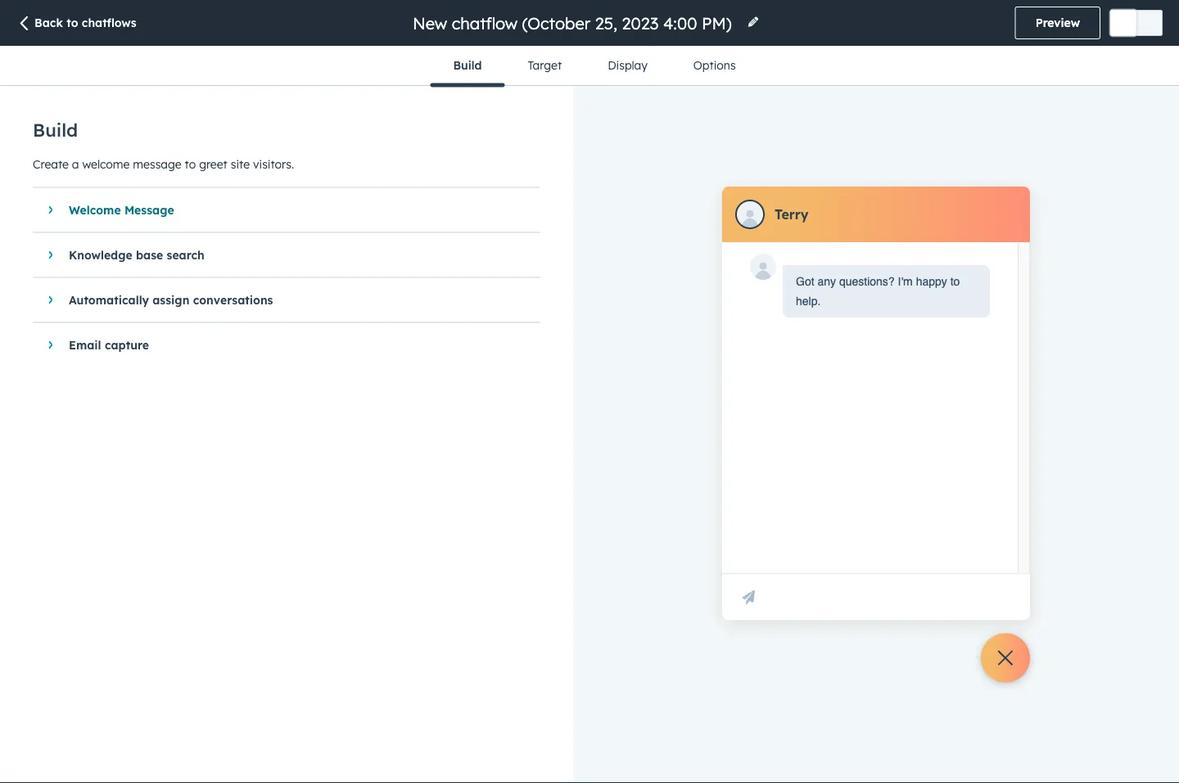Task type: vqa. For each thing, say whether or not it's contained in the screenshot.
Pagination navigation
no



Task type: describe. For each thing, give the bounding box(es) containing it.
site
[[231, 157, 250, 171]]

search
[[167, 248, 205, 262]]

got any questions? i'm happy to help.
[[796, 275, 960, 308]]

conversations
[[193, 293, 273, 307]]

knowledge base search
[[69, 248, 205, 262]]

capture
[[105, 338, 149, 352]]

welcome
[[82, 157, 130, 171]]

welcome message
[[69, 203, 174, 217]]

display
[[608, 58, 648, 72]]

got
[[796, 275, 815, 288]]

automatically assign conversations
[[69, 293, 273, 307]]

questions?
[[840, 275, 895, 288]]

knowledge
[[69, 248, 132, 262]]

any
[[818, 275, 836, 288]]

welcome message button
[[33, 188, 524, 232]]

visitors.
[[253, 157, 294, 171]]

email capture
[[69, 338, 149, 352]]

back
[[34, 16, 63, 30]]

base
[[136, 248, 163, 262]]

agent says: got any questions? i'm happy to help. element
[[796, 272, 977, 311]]

target button
[[505, 46, 585, 85]]

caret image
[[49, 295, 53, 305]]

create a welcome message to greet site visitors.
[[33, 157, 294, 171]]

create
[[33, 157, 69, 171]]

display button
[[585, 46, 671, 85]]

to inside got any questions? i'm happy to help.
[[951, 275, 960, 288]]

build inside button
[[453, 58, 482, 72]]

target
[[528, 58, 562, 72]]

1 horizontal spatial to
[[185, 157, 196, 171]]

build button
[[430, 46, 505, 87]]

assign
[[153, 293, 190, 307]]

welcome
[[69, 203, 121, 217]]



Task type: locate. For each thing, give the bounding box(es) containing it.
0 vertical spatial build
[[453, 58, 482, 72]]

help.
[[796, 295, 821, 308]]

a
[[72, 157, 79, 171]]

build left target
[[453, 58, 482, 72]]

1 vertical spatial build
[[33, 119, 78, 141]]

to right happy
[[951, 275, 960, 288]]

terry
[[775, 206, 809, 223]]

to right back
[[67, 16, 78, 30]]

caret image inside knowledge base search dropdown button
[[49, 250, 53, 260]]

to
[[67, 16, 78, 30], [185, 157, 196, 171], [951, 275, 960, 288]]

build
[[453, 58, 482, 72], [33, 119, 78, 141]]

back to chatflows button
[[16, 15, 137, 33]]

build up create
[[33, 119, 78, 141]]

greet
[[199, 157, 228, 171]]

caret image up caret image
[[49, 250, 53, 260]]

2 vertical spatial to
[[951, 275, 960, 288]]

preview
[[1036, 16, 1081, 30]]

caret image inside welcome message dropdown button
[[49, 205, 53, 215]]

2 vertical spatial caret image
[[49, 340, 53, 350]]

1 vertical spatial caret image
[[49, 250, 53, 260]]

message
[[133, 157, 182, 171]]

caret image left email
[[49, 340, 53, 350]]

caret image
[[49, 205, 53, 215], [49, 250, 53, 260], [49, 340, 53, 350]]

options button
[[671, 46, 759, 85]]

caret image for email capture
[[49, 340, 53, 350]]

navigation
[[430, 46, 759, 87]]

1 horizontal spatial build
[[453, 58, 482, 72]]

None field
[[411, 12, 737, 34]]

2 horizontal spatial to
[[951, 275, 960, 288]]

0 vertical spatial caret image
[[49, 205, 53, 215]]

happy
[[916, 275, 948, 288]]

3 caret image from the top
[[49, 340, 53, 350]]

0 vertical spatial to
[[67, 16, 78, 30]]

options
[[694, 58, 736, 72]]

back to chatflows
[[34, 16, 137, 30]]

preview button
[[1015, 7, 1101, 39]]

automatically assign conversations button
[[33, 278, 524, 322]]

knowledge base search button
[[33, 233, 524, 277]]

to left 'greet'
[[185, 157, 196, 171]]

navigation containing build
[[430, 46, 759, 87]]

caret image for knowledge base search
[[49, 250, 53, 260]]

0 horizontal spatial to
[[67, 16, 78, 30]]

automatically
[[69, 293, 149, 307]]

i'm
[[898, 275, 913, 288]]

2 caret image from the top
[[49, 250, 53, 260]]

to inside button
[[67, 16, 78, 30]]

caret image left welcome
[[49, 205, 53, 215]]

email
[[69, 338, 101, 352]]

1 caret image from the top
[[49, 205, 53, 215]]

1 vertical spatial to
[[185, 157, 196, 171]]

message
[[124, 203, 174, 217]]

email capture button
[[33, 323, 524, 367]]

caret image inside email capture 'dropdown button'
[[49, 340, 53, 350]]

chatflows
[[82, 16, 137, 30]]

caret image for welcome message
[[49, 205, 53, 215]]

0 horizontal spatial build
[[33, 119, 78, 141]]



